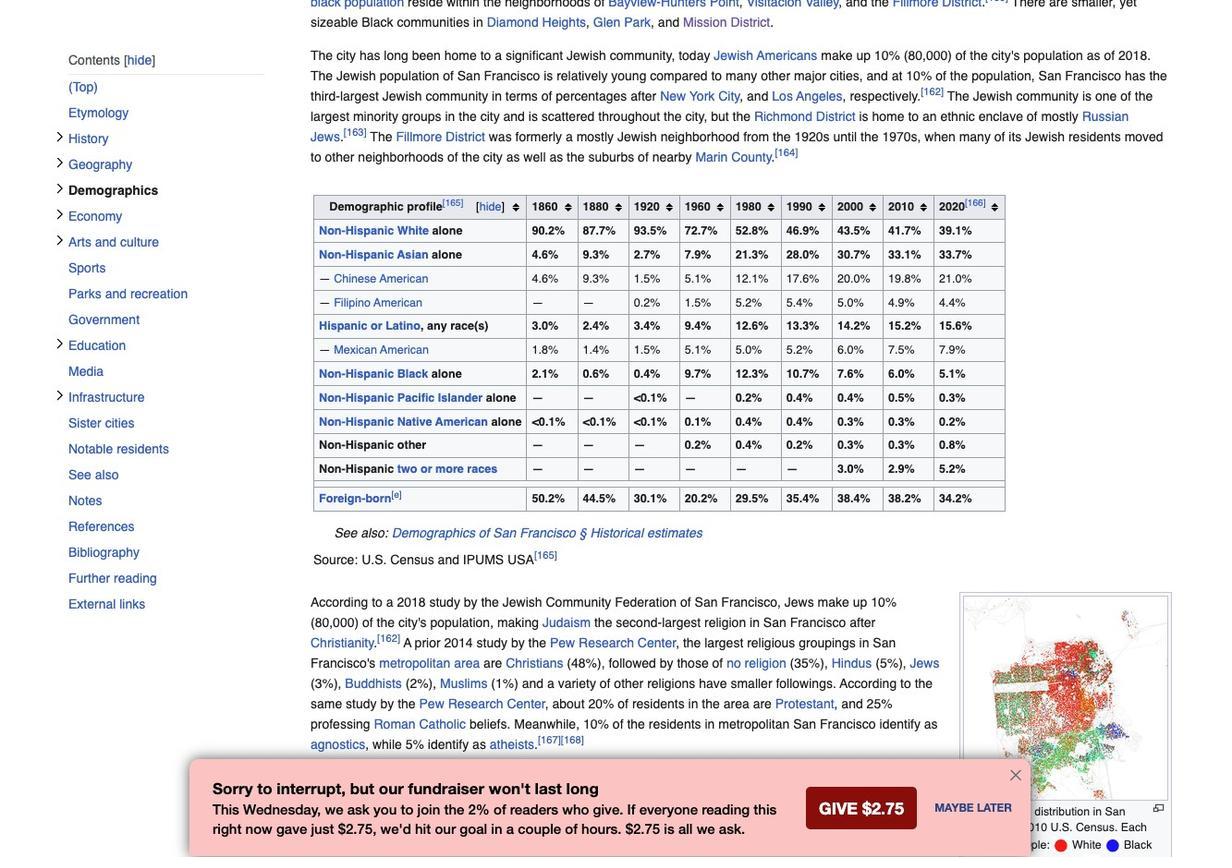 Task type: describe. For each thing, give the bounding box(es) containing it.
hide inside hide dropdown button
[[479, 200, 501, 214]]

a inside "(1%) and a variety of other religions have smaller followings. according to the same study by the"
[[547, 677, 554, 692]]

hispanic for asian
[[345, 248, 394, 261]]

52.8%
[[736, 224, 769, 238]]

0 vertical spatial [162] link
[[921, 85, 944, 98]]

1 horizontal spatial white
[[1072, 838, 1102, 852]]

. inside marin county . [164]
[[772, 150, 775, 165]]

is left one
[[1082, 89, 1092, 103]]

have
[[699, 677, 727, 692]]

residents inside the roman catholic beliefs. meanwhile, 10% of the residents in metropolitan san francisco identify as agnostics , while 5% identify as atheists . [167] [168]
[[649, 717, 701, 732]]

0 vertical spatial city
[[336, 48, 356, 63]]

0.3% down the 7.6%
[[837, 415, 864, 429]]

u.s. inside map of racial distribution in san francisco, 2010 u.s. census. each dot is 25 people:
[[1051, 821, 1073, 835]]

<0.1% down 0.6%
[[583, 415, 616, 429]]

1 vertical spatial 6.0%
[[888, 367, 915, 381]]

variety inside "(1%) and a variety of other religions have smaller followings. according to the same study by the"
[[558, 677, 596, 692]]

marin county link
[[696, 150, 772, 165]]

other down native in the left top of the page
[[397, 439, 426, 452]]

to inside sorry to interrupt, but our fundraiser won't last long this wednesday
[[257, 779, 272, 799]]

of down the communities
[[443, 68, 454, 83]]

muslims link
[[440, 677, 488, 692]]

francisco, inside according to a 2018 study by the jewish community federation of san francisco, jews make up 10% (80,000) of the city's population, making
[[721, 595, 781, 610]]

francisco, inside map of racial distribution in san francisco, 2010 u.s. census. each dot is 25 people:
[[966, 821, 1019, 835]]

2% inside variety of chinese (mostly taishanese and cantonese [169] [170] ), 12% (88,147) spanish , 3% (25,767) tagalog , and 2% (14,017) russian
[[388, 812, 407, 827]]

study inside judaism the second-largest religion in san francisco after christianity . [162] a prior 2014 study by the pew research center
[[477, 636, 508, 651]]

1 horizontal spatial 5.0%
[[837, 295, 864, 309]]

has inside . the jewish population of san francisco is relatively young compared to many other major cities, and at 10% of the population, san francisco has the third-largest jewish community in terms of percentages after
[[1125, 68, 1146, 83]]

san inside map of racial distribution in san francisco, 2010 u.s. census. each dot is 25 people:
[[1105, 805, 1126, 819]]

american for mexican american
[[380, 343, 429, 357]]

when
[[925, 129, 956, 144]]

[165] inside demographic profile [165]
[[443, 197, 463, 208]]

jewish up "relatively"
[[567, 48, 606, 63]]

last
[[535, 779, 562, 799]]

, up meanwhile,
[[545, 697, 549, 712]]

at inside 'at home, while 19% (140,302) spoke a'
[[736, 771, 746, 786]]

francisco's for , the largest religious groupings in san francisco's
[[311, 656, 376, 671]]

hispanic or latino , any race(s)
[[319, 319, 489, 333]]

2 horizontal spatial 5.2%
[[939, 462, 966, 476]]

of up one
[[1104, 48, 1115, 63]]

(14,017)
[[410, 812, 459, 827]]

non- for non-hispanic native american
[[319, 415, 345, 429]]

our for hit
[[435, 821, 456, 838]]

buddhists
[[345, 677, 402, 692]]

each
[[1121, 821, 1147, 835]]

of up the christianity
[[362, 616, 373, 631]]

variety of chinese (mostly taishanese and cantonese [169] [170] ), 12% (88,147) spanish , 3% (25,767) tagalog , and 2% (14,017) russian
[[311, 788, 932, 827]]

0 horizontal spatial 7.9%
[[685, 248, 711, 261]]

1 horizontal spatial $2.75
[[625, 821, 660, 838]]

spoke inside 'at home, while 19% (140,302) spoke a'
[[311, 791, 345, 806]]

0.2% up 0.8% on the right of page
[[939, 415, 966, 429]]

population inside . in total, 45% (342,693) of san francisco's population spoke a language at home other than english.
[[760, 812, 820, 827]]

culture
[[120, 235, 159, 250]]

0 horizontal spatial or
[[371, 319, 382, 333]]

7 non- from the top
[[319, 462, 345, 476]]

further
[[68, 572, 110, 586]]

1 horizontal spatial [165] link
[[534, 550, 557, 562]]

and up the 45%
[[581, 791, 602, 806]]

media link
[[68, 359, 264, 385]]

0 horizontal spatial pew
[[419, 697, 444, 712]]

0.3% up 38.4%
[[837, 439, 864, 452]]

sports link
[[68, 255, 264, 281]]

1 vertical spatial pew research center link
[[419, 697, 545, 712]]

1 vertical spatial home
[[872, 109, 905, 124]]

2 vertical spatial are
[[753, 697, 772, 712]]

0 horizontal spatial 5.0%
[[736, 343, 762, 357]]

in inside the jewish community is one of the largest minority groups in the city and is scattered throughout the city, but the
[[445, 109, 455, 124]]

jewish up "third-"
[[336, 68, 376, 83]]

of inside "(1%) and a variety of other religions have smaller followings. according to the same study by the"
[[600, 677, 611, 692]]

0 vertical spatial 2010
[[888, 200, 914, 214]]

2 ⬤ from the left
[[1106, 839, 1120, 852]]

minority
[[353, 109, 398, 124]]

scattered
[[541, 109, 595, 124]]

0 horizontal spatial chinese
[[334, 271, 377, 285]]

francisco up one
[[1065, 68, 1121, 83]]

(top)
[[68, 80, 98, 95]]

neighborhood
[[661, 129, 740, 144]]

the inside the roman catholic beliefs. meanwhile, 10% of the residents in metropolitan san francisco identify as agnostics , while 5% identify as atheists . [167] [168]
[[627, 717, 645, 732]]

0 horizontal spatial 6.0%
[[837, 343, 864, 357]]

ethnic
[[941, 109, 975, 124]]

throughout
[[598, 109, 660, 124]]

. in total, 45% (342,693) of san francisco's population spoke a language at home other than english.
[[311, 812, 940, 847]]

external links
[[68, 597, 145, 612]]

chinese inside variety of chinese (mostly taishanese and cantonese [169] [170] ), 12% (88,147) spanish , 3% (25,767) tagalog , and 2% (14,017) russian
[[416, 791, 463, 806]]

alone right islander on the left top
[[486, 391, 516, 405]]

sorry
[[213, 779, 253, 799]]

mexican
[[334, 343, 377, 357]]

1920
[[634, 200, 660, 214]]

as down jews link at the bottom right
[[924, 717, 938, 732]]

34.2%
[[939, 492, 972, 506]]

hours.
[[582, 821, 622, 838]]

1 horizontal spatial demographics
[[392, 526, 475, 541]]

1 vertical spatial or
[[421, 462, 432, 476]]

park
[[624, 15, 651, 30]]

at inside . in total, 45% (342,693) of san francisco's population spoke a language at home other than english.
[[930, 812, 940, 827]]

jewish inside according to a 2018 study by the jewish community federation of san francisco, jews make up 10% (80,000) of the city's population, making
[[503, 595, 542, 610]]

of right 20%
[[618, 697, 629, 712]]

is down respectively.
[[859, 109, 869, 124]]

further reading
[[68, 572, 157, 586]]

as left well
[[506, 150, 520, 165]]

american down islander on the left top
[[435, 415, 488, 429]]

0 vertical spatial white
[[397, 224, 429, 238]]

of right federation
[[680, 595, 691, 610]]

many inside "was formerly a mostly jewish neighborhood from the 1920s until the 1970s, when many of its jewish residents moved to other neighborhoods of the city as well as the suburbs of nearby"
[[959, 129, 991, 144]]

non- for non-hispanic asian
[[319, 248, 345, 261]]

(1%) and a variety of other religions have smaller followings. according to the same study by the
[[311, 677, 933, 712]]

, and 25% professing
[[311, 697, 893, 732]]

17.6%
[[787, 271, 820, 285]]

<0.1% down 3.4% on the top
[[634, 391, 667, 405]]

of up ipums
[[479, 526, 489, 541]]

maybe later
[[935, 802, 1012, 815]]

, inside the roman catholic beliefs. meanwhile, 10% of the residents in metropolitan san francisco identify as agnostics , while 5% identify as atheists . [167] [168]
[[365, 738, 369, 753]]

0.5%
[[888, 391, 915, 405]]

1960
[[685, 200, 711, 214]]

notes
[[68, 494, 102, 509]]

the down sizeable at top
[[311, 48, 333, 63]]

0.2% down 0.1%
[[685, 439, 711, 452]]

sister cities link
[[68, 411, 264, 437]]

hindus
[[832, 656, 872, 671]]

(140,302)
[[852, 771, 907, 786]]

from
[[743, 129, 769, 144]]

russian inside the russian jews
[[1082, 109, 1129, 124]]

as down beliefs.
[[472, 738, 486, 753]]

0.3% up 2.9%
[[888, 439, 915, 452]]

0 vertical spatial 5.2%
[[736, 295, 762, 309]]

alone for non-hispanic white alone
[[432, 224, 463, 238]]

of inside variety of chinese (mostly taishanese and cantonese [169] [170] ), 12% (88,147) spanish , 3% (25,767) tagalog , and 2% (14,017) russian
[[401, 791, 412, 806]]

1 vertical spatial 2010
[[344, 771, 372, 786]]

, left the glen
[[586, 15, 590, 30]]

francisco up taishanese link
[[508, 771, 564, 786]]

a left significant
[[495, 48, 502, 63]]

4.9%
[[888, 295, 915, 309]]

45%
[[562, 812, 588, 827]]

of left "its"
[[994, 129, 1005, 144]]

city inside the jewish community is one of the largest minority groups in the city and is scattered throughout the city, but the
[[480, 109, 500, 124]]

. inside judaism the second-largest religion in san francisco after christianity . [162] a prior 2014 study by the pew research center
[[374, 636, 377, 651]]

1 horizontal spatial 3.0%
[[837, 462, 864, 476]]

72.7%
[[685, 224, 718, 238]]

and up government
[[105, 287, 127, 302]]

the inside the jewish community is one of the largest minority groups in the city and is scattered throughout the city, but the
[[947, 89, 970, 103]]

1 horizontal spatial black
[[397, 367, 428, 381]]

and inside . the jewish population of san francisco is relatively young compared to many other major cities, and at 10% of the population, san francisco has the third-largest jewish community in terms of percentages after
[[867, 68, 888, 83]]

of right enclave
[[1027, 109, 1038, 124]]

dot
[[966, 838, 982, 852]]

0.2% down '12.3%'
[[736, 391, 762, 405]]

by inside judaism the second-largest religion in san francisco after christianity . [162] a prior 2014 study by the pew research center
[[511, 636, 525, 651]]

15.2%
[[888, 319, 921, 333]]

(3%),
[[311, 677, 342, 692]]

hide button
[[474, 198, 507, 216]]

other inside "was formerly a mostly jewish neighborhood from the 1920s until the 1970s, when many of its jewish residents moved to other neighborhoods of the city as well as the suburbs of nearby"
[[325, 150, 354, 165]]

city's for population,
[[398, 616, 427, 631]]

in inside the roman catholic beliefs. meanwhile, 10% of the residents in metropolitan san francisco identify as agnostics , while 5% identify as atheists . [167] [168]
[[705, 717, 715, 732]]

up for jews
[[853, 595, 867, 610]]

of inside the roman catholic beliefs. meanwhile, 10% of the residents in metropolitan san francisco identify as agnostics , while 5% identify as atheists . [167] [168]
[[613, 717, 624, 732]]

. inside . in total, 45% (342,693) of san francisco's population spoke a language at home other than english.
[[509, 812, 513, 827]]

christianity link
[[311, 636, 374, 651]]

1 vertical spatial we
[[697, 821, 715, 838]]

0 vertical spatial 2018
[[1119, 48, 1147, 63]]

according inside according to a 2018 study by the jewish community federation of san francisco, jews make up 10% (80,000) of the city's population, making
[[311, 595, 368, 610]]

los
[[772, 89, 793, 103]]

to left "an"
[[908, 109, 919, 124]]

hispanic for white
[[345, 224, 394, 238]]

non- for non-hispanic black
[[319, 367, 345, 381]]

new york city , and los angeles , respectively. [162]
[[660, 85, 944, 103]]

of inside metropolitan area are christians (48%), followed by those of no religion (35%), hindus (5%), jews (3%), buddhists (2%), muslims
[[712, 656, 723, 671]]

protestant
[[775, 697, 834, 712]]

community inside . the jewish population of san francisco is relatively young compared to many other major cities, and at 10% of the population, san francisco has the third-largest jewish community in terms of percentages after
[[426, 89, 488, 103]]

diamond heights link
[[487, 15, 586, 30]]

in inside map of racial distribution in san francisco, 2010 u.s. census. each dot is 25 people:
[[1093, 805, 1102, 819]]

— filipino american
[[319, 295, 423, 309]]

cities
[[105, 416, 135, 431]]

atheists link
[[490, 738, 534, 753]]

pacific
[[397, 391, 435, 405]]

alone up races
[[491, 415, 522, 429]]

francisco up terms
[[484, 68, 540, 83]]

later
[[977, 802, 1012, 815]]

13.3%
[[787, 319, 820, 333]]

diamond
[[487, 15, 539, 30]]

roman
[[374, 717, 416, 732]]

<0.1% down the 2.1%
[[532, 415, 565, 429]]

is left all
[[664, 821, 675, 838]]

pew inside judaism the second-largest religion in san francisco after christianity . [162] a prior 2014 study by the pew research center
[[550, 636, 575, 651]]

is up formerly
[[529, 109, 538, 124]]

, left you
[[356, 812, 359, 827]]

1 horizontal spatial district
[[731, 15, 770, 30]]

hispanic or latino link
[[319, 319, 421, 333]]

0 horizontal spatial center
[[507, 697, 545, 712]]

jews inside according to a 2018 study by the jewish community federation of san francisco, jews make up 10% (80,000) of the city's population, making
[[785, 595, 814, 610]]

0 vertical spatial spoke
[[624, 771, 659, 786]]

1.5% for 1.4%
[[634, 343, 660, 357]]

and up "than"
[[363, 812, 385, 827]]

0 vertical spatial hide
[[127, 53, 152, 68]]

, inside , and 25% professing
[[834, 697, 838, 712]]

non-hispanic native american link
[[319, 415, 488, 429]]

x small image for demographics
[[55, 183, 66, 194]]

to inside according to a 2018 study by the jewish community federation of san francisco, jews make up 10% (80,000) of the city's population, making
[[372, 595, 383, 610]]

, up community,
[[651, 15, 654, 30]]

geography
[[68, 157, 132, 172]]

to inside "was formerly a mostly jewish neighborhood from the 1920s until the 1970s, when many of its jewish residents moved to other neighborhoods of the city as well as the suburbs of nearby"
[[311, 150, 321, 165]]

x small image for education
[[55, 339, 66, 350]]

2 vertical spatial 5.1%
[[939, 367, 966, 381]]

to down the diamond
[[480, 48, 491, 63]]

4.6% for 2.7%
[[532, 248, 559, 261]]

its
[[1009, 129, 1022, 144]]

population, for the
[[972, 68, 1035, 83]]

§ historical
[[579, 526, 643, 541]]

x small image for arts and culture
[[55, 235, 66, 246]]

of up (mostly
[[467, 771, 478, 786]]

by inside according to a 2018 study by the jewish community federation of san francisco, jews make up 10% (80,000) of the city's population, making
[[464, 595, 478, 610]]

jewish down mission district link at the top right of the page
[[714, 48, 754, 63]]

goal
[[460, 821, 487, 838]]

2010 inside map of racial distribution in san francisco, 2010 u.s. census. each dot is 25 people:
[[1022, 821, 1047, 835]]

(411,728)
[[409, 771, 464, 786]]

metropolitan inside the roman catholic beliefs. meanwhile, 10% of the residents in metropolitan san francisco identify as agnostics , while 5% identify as atheists . [167] [168]
[[718, 717, 790, 732]]

as up one
[[1087, 48, 1101, 63]]

jewish down 'throughout' on the top
[[617, 129, 657, 144]]

2 horizontal spatial black
[[1124, 838, 1152, 852]]

1 vertical spatial research
[[448, 697, 503, 712]]

economy
[[68, 209, 122, 224]]

1 horizontal spatial area
[[724, 697, 749, 712]]

41.7%
[[888, 224, 921, 238]]

4.6% for 1.5%
[[532, 271, 559, 285]]

and right arts in the left top of the page
[[95, 235, 117, 250]]

home inside . in total, 45% (342,693) of san francisco's population spoke a language at home other than english.
[[311, 832, 343, 847]]

links
[[119, 597, 145, 612]]

of down fillmore district link
[[447, 150, 458, 165]]

non-hispanic asian link
[[319, 248, 429, 261]]

and inside "(1%) and a variety of other religions have smaller followings. according to the same study by the"
[[522, 677, 544, 692]]

jewish right "its"
[[1025, 129, 1065, 144]]

hispanic for black
[[345, 367, 394, 381]]

2 horizontal spatial population
[[1024, 48, 1083, 63]]

of down who
[[565, 821, 578, 838]]

up for americans
[[856, 48, 871, 63]]

0 vertical spatial identify
[[880, 717, 921, 732]]

relatively
[[557, 68, 608, 83]]

infrastructure
[[68, 390, 145, 405]]

other inside "(1%) and a variety of other religions have smaller followings. according to the same study by the"
[[614, 677, 644, 692]]

than
[[380, 832, 405, 847]]

spanish
[[808, 791, 854, 806]]

of left the nearby
[[638, 150, 649, 165]]

<0.1% left 0.1%
[[634, 415, 667, 429]]

1 vertical spatial 7.9%
[[939, 343, 966, 357]]

demographics inside demographics link
[[68, 183, 158, 198]]

san down the communities
[[457, 68, 480, 83]]

population, for city's
[[430, 616, 494, 631]]

spoke inside . in total, 45% (342,693) of san francisco's population spoke a language at home other than english.
[[824, 812, 858, 827]]

14.2%
[[837, 319, 870, 333]]

san inside the roman catholic beliefs. meanwhile, 10% of the residents in metropolitan san francisco identify as agnostics , while 5% identify as atheists . [167] [168]
[[793, 717, 816, 732]]

atheists
[[490, 738, 534, 753]]

in
[[516, 812, 527, 827]]

city
[[718, 89, 740, 103]]

, we ask you to join the 2% of readers who give. if everyone reading this right now gave just
[[213, 801, 777, 838]]

san down there
[[1039, 68, 1062, 83]]

9.3% for 2.7%
[[583, 248, 609, 261]]

san up (mostly
[[482, 771, 505, 786]]

in right goal
[[491, 821, 502, 838]]

san inside . in total, 45% (342,693) of san francisco's population spoke a language at home other than english.
[[665, 812, 688, 827]]

after inside judaism the second-largest religion in san francisco after christianity . [162] a prior 2014 study by the pew research center
[[850, 616, 876, 631]]

10% inside the roman catholic beliefs. meanwhile, 10% of the residents in metropolitan san francisco identify as agnostics , while 5% identify as atheists . [167] [168]
[[583, 717, 609, 732]]

87.7%
[[583, 224, 616, 238]]

community inside the jewish community is one of the largest minority groups in the city and is scattered throughout the city, but the
[[1016, 89, 1079, 103]]

0 horizontal spatial [162] link
[[377, 633, 400, 646]]

a left the in
[[506, 821, 514, 838]]

jewish up the groups
[[383, 89, 422, 103]]

[162] inside judaism the second-largest religion in san francisco after christianity . [162] a prior 2014 study by the pew research center
[[377, 633, 400, 646]]

9.3% for 1.5%
[[583, 271, 609, 285]]

x small image for infrastructure
[[55, 390, 66, 402]]

, up the russian jews
[[740, 89, 743, 103]]

0 horizontal spatial $2.75
[[338, 821, 373, 838]]

, left "than"
[[373, 821, 377, 838]]

close image
[[1009, 767, 1023, 782]]

sister cities
[[68, 416, 135, 431]]

of inside . in total, 45% (342,693) of san francisco's population spoke a language at home other than english.
[[651, 812, 662, 827]]

0 horizontal spatial [165] link
[[443, 197, 463, 208]]

0 horizontal spatial 3.0%
[[532, 319, 559, 333]]

1.4%
[[583, 343, 609, 357]]

russian inside variety of chinese (mostly taishanese and cantonese [169] [170] ), 12% (88,147) spanish , 3% (25,767) tagalog , and 2% (14,017) russian
[[462, 812, 509, 827]]

1 horizontal spatial pew research center link
[[550, 636, 676, 651]]

city's for population
[[992, 48, 1020, 63]]

as right well
[[549, 150, 563, 165]]

give $2.75
[[819, 799, 904, 819]]

, left 3%
[[854, 791, 858, 806]]

san up usa
[[493, 526, 516, 541]]

0 vertical spatial has
[[359, 48, 380, 63]]

francisco inside note
[[520, 526, 576, 541]]

(5%),
[[876, 656, 907, 671]]

francisco inside judaism the second-largest religion in san francisco after christianity . [162] a prior 2014 study by the pew research center
[[790, 616, 846, 631]]

, left 55%
[[372, 771, 376, 786]]

other inside . in total, 45% (342,693) of san francisco's population spoke a language at home other than english.
[[347, 832, 376, 847]]

1 vertical spatial 1.5%
[[685, 295, 711, 309]]

tagalog
[[311, 812, 356, 827]]

we inside , we ask you to join the 2% of readers who give. if everyone reading this right now gave just
[[325, 801, 343, 818]]

russian jews
[[311, 109, 1129, 144]]

marin county . [164]
[[696, 146, 798, 165]]

and right park
[[658, 15, 680, 30]]

mission
[[683, 15, 727, 30]]

1 vertical spatial identify
[[428, 738, 469, 753]]

(2%),
[[406, 677, 436, 692]]

in inside there are smaller, yet sizeable black communities in
[[473, 15, 483, 30]]

in inside , the largest religious groupings in san francisco's
[[859, 636, 869, 651]]



Task type: vqa. For each thing, say whether or not it's contained in the screenshot.
first 'items' from left
no



Task type: locate. For each thing, give the bounding box(es) containing it.
0 vertical spatial are
[[1049, 0, 1068, 9]]

study inside "(1%) and a variety of other religions have smaller followings. according to the same study by the"
[[346, 697, 377, 712]]

0 horizontal spatial [165]
[[443, 197, 463, 208]]

contents
[[68, 53, 120, 68]]

largest inside , the largest religious groupings in san francisco's
[[705, 636, 744, 651]]

1 horizontal spatial russian
[[1082, 109, 1129, 124]]

jews inside the russian jews
[[311, 129, 340, 144]]

2 horizontal spatial spoke
[[824, 812, 858, 827]]

roman catholic link
[[374, 717, 466, 732]]

1 vertical spatial population
[[380, 68, 439, 83]]

2 vertical spatial population
[[760, 812, 820, 827]]

5 non- from the top
[[319, 415, 345, 429]]

1 vertical spatial x small image
[[55, 390, 66, 402]]

2 x small image from the top
[[55, 157, 66, 169]]

1 non- from the top
[[319, 224, 345, 238]]

center
[[638, 636, 676, 651], [507, 697, 545, 712]]

our
[[379, 779, 404, 799], [435, 821, 456, 838]]

to up the christianity
[[372, 595, 383, 610]]

are up (1%) at the bottom of page
[[484, 656, 502, 671]]

francisco's down the christianity
[[311, 656, 376, 671]]

non-
[[319, 224, 345, 238], [319, 248, 345, 261], [319, 367, 345, 381], [319, 391, 345, 405], [319, 415, 345, 429], [319, 439, 345, 452], [319, 462, 345, 476]]

hide left 1860
[[479, 200, 501, 214]]

area down smaller
[[724, 697, 749, 712]]

38.4%
[[837, 492, 870, 506]]

followings.
[[776, 677, 836, 692]]

buddhists link
[[345, 677, 402, 692]]

of up 20%
[[600, 677, 611, 692]]

0 horizontal spatial [162]
[[377, 633, 400, 646]]

mostly up suburbs
[[577, 129, 614, 144]]

1 vertical spatial city's
[[398, 616, 427, 631]]

the down minority
[[370, 129, 392, 144]]

long left been
[[384, 48, 408, 63]]

0 horizontal spatial (80,000)
[[311, 616, 359, 631]]

10% inside . the jewish population of san francisco is relatively young compared to many other major cities, and at 10% of the population, san francisco has the third-largest jewish community in terms of percentages after
[[906, 68, 932, 83]]

[e]
[[391, 489, 402, 500]]

6 non- from the top
[[319, 439, 345, 452]]

5.1% for 5.0%
[[685, 343, 711, 357]]

1 horizontal spatial identify
[[880, 717, 921, 732]]

catholic
[[419, 717, 466, 732]]

of right if
[[651, 812, 662, 827]]

1 vertical spatial our
[[435, 821, 456, 838]]

agnostics
[[311, 738, 365, 753]]

1 vertical spatial 5.1%
[[685, 343, 711, 357]]

2.7%
[[634, 248, 660, 261]]

prior
[[415, 636, 441, 651]]

3.4%
[[634, 319, 660, 333]]

2% up "than"
[[388, 812, 407, 827]]

alone for non-hispanic black alone
[[432, 367, 462, 381]]

two or more races link
[[397, 462, 498, 476]]

long inside sorry to interrupt, but our fundraiser won't last long this wednesday
[[566, 779, 599, 799]]

0 vertical spatial 5.0%
[[837, 295, 864, 309]]

note containing see also:
[[313, 523, 1006, 544]]

alone up islander on the left top
[[432, 367, 462, 381]]

2018 down 'yet'
[[1119, 48, 1147, 63]]

35.4%
[[787, 492, 820, 506]]

district
[[731, 15, 770, 30], [816, 109, 856, 124], [446, 129, 485, 144]]

by inside metropolitan area are christians (48%), followed by those of no religion (35%), hindus (5%), jews (3%), buddhists (2%), muslims
[[660, 656, 673, 671]]

1 vertical spatial [165] link
[[534, 550, 557, 562]]

san inside according to a 2018 study by the jewish community federation of san francisco, jews make up 10% (80,000) of the city's population, making
[[695, 595, 718, 610]]

1 vertical spatial after
[[850, 616, 876, 631]]

san down [169] link
[[665, 812, 688, 827]]

2 horizontal spatial 2010
[[1022, 821, 1047, 835]]

0.3% down 0.5%
[[888, 415, 915, 429]]

today
[[679, 48, 710, 63]]

1 horizontal spatial variety
[[558, 677, 596, 692]]

white up asian
[[397, 224, 429, 238]]

of up ethnic
[[956, 48, 966, 63]]

richmond district is home to an ethnic enclave of mostly
[[754, 109, 1082, 124]]

non-hispanic white alone
[[319, 224, 463, 238]]

2.1%
[[532, 367, 559, 381]]

while inside 'at home, while 19% (140,302) spoke a'
[[789, 771, 819, 786]]

a down the scattered
[[566, 129, 573, 144]]

alone for non-hispanic asian alone
[[432, 248, 462, 261]]

30.1%
[[634, 492, 667, 506]]

2 vertical spatial district
[[446, 129, 485, 144]]

hispanic down non-hispanic other
[[345, 462, 394, 476]]

10.7%
[[787, 367, 820, 381]]

[165] left hide dropdown button on the top of page
[[443, 197, 463, 208]]

san inside , the largest religious groupings in san francisco's
[[873, 636, 896, 651]]

according up christianity "link"
[[311, 595, 368, 610]]

our up you
[[379, 779, 404, 799]]

50.2%
[[532, 492, 565, 506]]

1 vertical spatial see
[[334, 526, 357, 541]]

spoke
[[624, 771, 659, 786], [311, 791, 345, 806], [824, 812, 858, 827]]

9.3% up 2.4%
[[583, 271, 609, 285]]

been
[[412, 48, 441, 63]]

5 x small image from the top
[[55, 235, 66, 246]]

largest inside . the jewish population of san francisco is relatively young compared to many other major cities, and at 10% of the population, san francisco has the third-largest jewish community in terms of percentages after
[[340, 89, 379, 103]]

and down terms
[[503, 109, 525, 124]]

demographic profile [165]
[[329, 197, 463, 214]]

of inside the jewish community is one of the largest minority groups in the city and is scattered throughout the city, but the
[[1121, 89, 1131, 103]]

0 horizontal spatial identify
[[428, 738, 469, 753]]

reading inside further reading link
[[114, 572, 157, 586]]

hispanic for native
[[345, 415, 394, 429]]

5.2% up 12.6%
[[736, 295, 762, 309]]

area inside metropolitan area are christians (48%), followed by those of no religion (35%), hindus (5%), jews (3%), buddhists (2%), muslims
[[454, 656, 480, 671]]

(80,000) for population,
[[311, 616, 359, 631]]

1 horizontal spatial metropolitan
[[718, 717, 790, 732]]

, inside , the largest religious groupings in san francisco's
[[676, 636, 679, 651]]

language
[[873, 812, 926, 827]]

in inside judaism the second-largest religion in san francisco after christianity . [162] a prior 2014 study by the pew research center
[[750, 616, 760, 631]]

0 horizontal spatial spoke
[[311, 791, 345, 806]]

reading inside , we ask you to join the 2% of readers who give. if everyone reading this right now gave just
[[702, 801, 750, 818]]

a inside "was formerly a mostly jewish neighborhood from the 1920s until the 1970s, when many of its jewish residents moved to other neighborhoods of the city as well as the suburbs of nearby"
[[566, 129, 573, 144]]

. inside the roman catholic beliefs. meanwhile, 10% of the residents in metropolitan san francisco identify as agnostics , while 5% identify as atheists . [167] [168]
[[534, 738, 538, 753]]

[167]
[[538, 734, 561, 747]]

see also link
[[68, 463, 264, 488]]

1 horizontal spatial francisco's
[[692, 812, 757, 827]]

make up groupings
[[818, 595, 849, 610]]

are right there
[[1049, 0, 1068, 9]]

glen
[[593, 15, 621, 30]]

0 horizontal spatial but
[[350, 779, 374, 799]]

spoke down spanish
[[824, 812, 858, 827]]

0 vertical spatial francisco,
[[721, 595, 781, 610]]

professing
[[311, 717, 370, 732]]

islander
[[438, 391, 483, 405]]

0 vertical spatial francisco's
[[311, 656, 376, 671]]

x small image
[[55, 339, 66, 350], [55, 390, 66, 402]]

0.3% up 0.8% on the right of page
[[939, 391, 966, 405]]

2 4.6% from the top
[[532, 271, 559, 285]]

1 x small image from the top
[[55, 339, 66, 350]]

same
[[311, 697, 342, 712]]

district left was
[[446, 129, 485, 144]]

foreign-
[[319, 492, 366, 506]]

a down census
[[386, 595, 393, 610]]

while inside the roman catholic beliefs. meanwhile, 10% of the residents in metropolitan san francisco identify as agnostics , while 5% identify as atheists . [167] [168]
[[372, 738, 402, 753]]

1 vertical spatial 4.6%
[[532, 271, 559, 285]]

up inside according to a 2018 study by the jewish community federation of san francisco, jews make up 10% (80,000) of the city's population, making
[[853, 595, 867, 610]]

in up religious
[[750, 616, 760, 631]]

jews right (5%),
[[910, 656, 940, 671]]

jews
[[311, 129, 340, 144], [785, 595, 814, 610], [910, 656, 940, 671]]

pew research center link up beliefs.
[[419, 697, 545, 712]]

1 ⬤ from the left
[[1054, 839, 1068, 852]]

american down hispanic or latino , any race(s)
[[380, 343, 429, 357]]

1 vertical spatial district
[[816, 109, 856, 124]]

the
[[970, 48, 988, 63], [950, 68, 968, 83], [1149, 68, 1167, 83], [1135, 89, 1153, 103], [459, 109, 477, 124], [664, 109, 682, 124], [733, 109, 751, 124], [773, 129, 791, 144], [861, 129, 879, 144], [462, 150, 480, 165], [567, 150, 585, 165], [481, 595, 499, 610], [377, 616, 395, 631], [594, 616, 612, 631], [528, 636, 546, 651], [683, 636, 701, 651], [915, 677, 933, 692], [398, 697, 416, 712], [702, 697, 720, 712], [627, 717, 645, 732], [444, 801, 464, 818]]

recreation
[[130, 287, 188, 302]]

many inside . the jewish population of san francisco is relatively young compared to many other major cities, and at 10% of the population, san francisco has the third-largest jewish community in terms of percentages after
[[726, 68, 757, 83]]

is down significant
[[544, 68, 553, 83]]

(mostly
[[467, 791, 508, 806]]

, left any
[[421, 319, 424, 333]]

join
[[417, 801, 440, 818]]

non- for non-hispanic white
[[319, 224, 345, 238]]

as of 2010 , 55% (411,728) of san francisco residents spoke only
[[311, 771, 690, 786]]

1 vertical spatial has
[[1125, 68, 1146, 83]]

hispanic down — mexican american
[[345, 367, 394, 381]]

make for jews
[[818, 595, 849, 610]]

long
[[384, 48, 408, 63], [566, 779, 599, 799]]

0 vertical spatial make
[[821, 48, 853, 63]]

2 horizontal spatial at
[[930, 812, 940, 827]]

1 4.6% from the top
[[532, 248, 559, 261]]

[171]
[[454, 829, 478, 842]]

but inside sorry to interrupt, but our fundraiser won't last long this wednesday
[[350, 779, 374, 799]]

was
[[489, 129, 512, 144]]

2 vertical spatial study
[[346, 697, 377, 712]]

1 x small image from the top
[[55, 132, 66, 143]]

russian link
[[462, 812, 509, 827]]

see for see also: demographics of san francisco § historical estimates
[[334, 526, 357, 541]]

religion up no on the bottom
[[704, 616, 746, 631]]

note
[[313, 523, 1006, 544]]

american for filipino american
[[374, 295, 423, 309]]

metropolitan up (2%),
[[379, 656, 450, 671]]

2% inside , we ask you to join the 2% of readers who give. if everyone reading this right now gave just
[[468, 801, 490, 818]]

jewish up "making"
[[503, 595, 542, 610]]

1.5% down 3.4% on the top
[[634, 343, 660, 357]]

1 horizontal spatial spoke
[[624, 771, 659, 786]]

see up the notes
[[68, 468, 91, 483]]

33.1%
[[888, 248, 921, 261]]

respectively.
[[850, 89, 921, 103]]

1 vertical spatial 9.3%
[[583, 271, 609, 285]]

non- for non-hispanic pacific islander
[[319, 391, 345, 405]]

0 horizontal spatial home
[[311, 832, 343, 847]]

0 horizontal spatial pew research center link
[[419, 697, 545, 712]]

san inside judaism the second-largest religion in san francisco after christianity . [162] a prior 2014 study by the pew research center
[[763, 616, 786, 631]]

variety inside variety of chinese (mostly taishanese and cantonese [169] [170] ), 12% (88,147) spanish , 3% (25,767) tagalog , and 2% (14,017) russian
[[360, 791, 398, 806]]

0 vertical spatial area
[[454, 656, 480, 671]]

of right as
[[329, 771, 340, 786]]

religion inside judaism the second-largest religion in san francisco after christianity . [162] a prior 2014 study by the pew research center
[[704, 616, 746, 631]]

of right terms
[[541, 89, 552, 103]]

0 vertical spatial reading
[[114, 572, 157, 586]]

are inside metropolitan area are christians (48%), followed by those of no religion (35%), hindus (5%), jews (3%), buddhists (2%), muslims
[[484, 656, 502, 671]]

we up 'just'
[[325, 801, 343, 818]]

0 horizontal spatial jews
[[311, 129, 340, 144]]

0 vertical spatial we
[[325, 801, 343, 818]]

the inside , the largest religious groupings in san francisco's
[[683, 636, 701, 651]]

by up roman
[[380, 697, 394, 712]]

at inside . the jewish population of san francisco is relatively young compared to many other major cities, and at 10% of the population, san francisco has the third-largest jewish community in terms of percentages after
[[892, 68, 903, 83]]

2018 inside according to a 2018 study by the jewish community federation of san francisco, jews make up 10% (80,000) of the city's population, making
[[397, 595, 426, 610]]

(25,767)
[[884, 791, 932, 806]]

1 vertical spatial according
[[840, 677, 897, 692]]

district inside the . [163] the fillmore district
[[446, 129, 485, 144]]

1 horizontal spatial 5.2%
[[787, 343, 813, 357]]

francisco's down ),
[[692, 812, 757, 827]]

home
[[444, 48, 477, 63], [872, 109, 905, 124], [311, 832, 343, 847]]

center inside judaism the second-largest religion in san francisco after christianity . [162] a prior 2014 study by the pew research center
[[638, 636, 676, 651]]

non-hispanic other
[[319, 439, 426, 452]]

5.2% down 0.8% on the right of page
[[939, 462, 966, 476]]

0 vertical spatial pew research center link
[[550, 636, 676, 651]]

, down followings.
[[834, 697, 838, 712]]

population down there
[[1024, 48, 1083, 63]]

2 horizontal spatial $2.75
[[862, 799, 904, 819]]

2 9.3% from the top
[[583, 271, 609, 285]]

won't
[[489, 779, 530, 799]]

hispanic for two
[[345, 462, 394, 476]]

(80,000) for population
[[904, 48, 952, 63]]

2 x small image from the top
[[55, 390, 66, 402]]

1 horizontal spatial 6.0%
[[888, 367, 915, 381]]

. inside the . [163] the fillmore district
[[340, 129, 344, 144]]

spoke up the tagalog
[[311, 791, 345, 806]]

u.s. inside source: u.s. census and ipums usa [165]
[[362, 553, 387, 568]]

4 x small image from the top
[[55, 209, 66, 220]]

notable residents link
[[68, 437, 264, 463]]

while down roman
[[372, 738, 402, 753]]

in up the hindus 'link'
[[859, 636, 869, 651]]

external links link
[[68, 592, 264, 618]]

research up (48%),
[[579, 636, 634, 651]]

fillmore district link
[[396, 129, 485, 144]]

0.2% up 3.4% on the top
[[634, 295, 660, 309]]

2000
[[837, 200, 863, 214]]

according inside "(1%) and a variety of other religions have smaller followings. according to the same study by the"
[[840, 677, 897, 692]]

at down "(25,767)"
[[930, 812, 940, 827]]

(80,000) up the christianity
[[311, 616, 359, 631]]

and up respectively.
[[867, 68, 888, 83]]

1 vertical spatial u.s.
[[1051, 821, 1073, 835]]

largest
[[340, 89, 379, 103], [311, 109, 349, 124], [662, 616, 701, 631], [705, 636, 744, 651]]

of
[[956, 48, 966, 63], [1104, 48, 1115, 63], [443, 68, 454, 83], [936, 68, 947, 83], [541, 89, 552, 103], [1121, 89, 1131, 103], [1027, 109, 1038, 124], [994, 129, 1005, 144], [447, 150, 458, 165], [638, 150, 649, 165], [479, 526, 489, 541], [680, 595, 691, 610], [362, 616, 373, 631], [712, 656, 723, 671], [600, 677, 611, 692], [618, 697, 629, 712], [613, 717, 624, 732], [329, 771, 340, 786], [467, 771, 478, 786], [401, 791, 412, 806], [494, 801, 506, 818], [991, 805, 1001, 819], [651, 812, 662, 827], [565, 821, 578, 838]]

0 vertical spatial according
[[311, 595, 368, 610]]

largest inside the jewish community is one of the largest minority groups in the city and is scattered throughout the city, but the
[[311, 109, 349, 124]]

, up those
[[676, 636, 679, 651]]

(top) link
[[68, 74, 264, 100]]

0 vertical spatial research
[[579, 636, 634, 651]]

city's
[[992, 48, 1020, 63], [398, 616, 427, 631]]

1 vertical spatial chinese
[[416, 791, 463, 806]]

notes link
[[68, 488, 264, 514]]

12%
[[726, 791, 752, 806]]

. inside . the jewish population of san francisco is relatively young compared to many other major cities, and at 10% of the population, san francisco has the third-largest jewish community in terms of percentages after
[[1147, 48, 1151, 63]]

5.4%
[[787, 295, 813, 309]]

christians
[[506, 656, 563, 671]]

a
[[404, 636, 411, 651]]

the up ethnic
[[947, 89, 970, 103]]

1 horizontal spatial population
[[760, 812, 820, 827]]

after inside . the jewish population of san francisco is relatively young compared to many other major cities, and at 10% of the population, san francisco has the third-largest jewish community in terms of percentages after
[[631, 89, 657, 103]]

x small image for economy
[[55, 209, 66, 220]]

pew down judaism link
[[550, 636, 575, 651]]

0 horizontal spatial long
[[384, 48, 408, 63]]

see up source:
[[334, 526, 357, 541]]

, down cities,
[[843, 89, 846, 103]]

hispanic for other
[[345, 439, 394, 452]]

make inside according to a 2018 study by the jewish community federation of san francisco, jews make up 10% (80,000) of the city's population, making
[[818, 595, 849, 610]]

0 vertical spatial (80,000)
[[904, 48, 952, 63]]

4 non- from the top
[[319, 391, 345, 405]]

francisco's inside . in total, 45% (342,693) of san francisco's population spoke a language at home other than english.
[[692, 812, 757, 827]]

5.1% for 12.1%
[[685, 271, 711, 285]]

a inside 'at home, while 19% (140,302) spoke a'
[[349, 791, 356, 806]]

0.2% up the 35.4%
[[787, 439, 813, 452]]

1 horizontal spatial home
[[444, 48, 477, 63]]

the inside , we ask you to join the 2% of readers who give. if everyone reading this right now gave just
[[444, 801, 464, 818]]

1 horizontal spatial community
[[1016, 89, 1079, 103]]

1 vertical spatial [162]
[[377, 633, 400, 646]]

1 9.3% from the top
[[583, 248, 609, 261]]

all
[[678, 821, 693, 838]]

3 x small image from the top
[[55, 183, 66, 194]]

1 horizontal spatial we
[[697, 821, 715, 838]]

2014
[[444, 636, 473, 651]]

jewish
[[567, 48, 606, 63], [714, 48, 754, 63], [336, 68, 376, 83], [383, 89, 422, 103], [973, 89, 1013, 103], [617, 129, 657, 144], [1025, 129, 1065, 144], [503, 595, 542, 610]]

population,
[[972, 68, 1035, 83], [430, 616, 494, 631]]

and inside the jewish community is one of the largest minority groups in the city and is scattered throughout the city, but the
[[503, 109, 525, 124]]

[165] inside source: u.s. census and ipums usa [165]
[[534, 550, 557, 562]]

population inside . the jewish population of san francisco is relatively young compared to many other major cities, and at 10% of the population, san francisco has the third-largest jewish community in terms of percentages after
[[380, 68, 439, 83]]

smaller,
[[1072, 0, 1116, 9]]

2020 [166]
[[939, 197, 986, 214]]

but inside the jewish community is one of the largest minority groups in the city and is scattered throughout the city, but the
[[711, 109, 729, 124]]

1.5% for 9.3%
[[634, 271, 660, 285]]

jews inside metropolitan area are christians (48%), followed by those of no religion (35%), hindus (5%), jews (3%), buddhists (2%), muslims
[[910, 656, 940, 671]]

x small image for geography
[[55, 157, 66, 169]]

jewish americans link
[[714, 48, 818, 63]]

0 horizontal spatial population
[[380, 68, 439, 83]]

1990
[[787, 200, 812, 214]]

hispanic for pacific
[[345, 391, 394, 405]]

demographics down geography
[[68, 183, 158, 198]]

0 vertical spatial but
[[711, 109, 729, 124]]

richmond district link
[[754, 109, 856, 124]]

a inside according to a 2018 study by the jewish community federation of san francisco, jews make up 10% (80,000) of the city's population, making
[[386, 595, 393, 610]]

19%
[[823, 771, 848, 786]]

2 vertical spatial 5.2%
[[939, 462, 966, 476]]

hispanic up — chinese american
[[345, 248, 394, 261]]

0 horizontal spatial hide
[[127, 53, 152, 68]]

meanwhile,
[[514, 717, 580, 732]]

0 horizontal spatial 2010
[[344, 771, 372, 786]]

0 horizontal spatial population,
[[430, 616, 494, 631]]

identify down catholic
[[428, 738, 469, 753]]

of right one
[[1121, 89, 1131, 103]]

a down 3%
[[862, 812, 869, 827]]

american for chinese american
[[379, 271, 428, 285]]

0 horizontal spatial has
[[359, 48, 380, 63]]

[162]
[[921, 85, 944, 98], [377, 633, 400, 646]]

population, up 2014 on the bottom of page
[[430, 616, 494, 631]]

0 horizontal spatial our
[[379, 779, 404, 799]]

2 non- from the top
[[319, 248, 345, 261]]

1 community from the left
[[426, 89, 488, 103]]

in down have
[[705, 717, 715, 732]]

of up "an"
[[936, 68, 947, 83]]

non-hispanic pacific islander link
[[319, 391, 483, 405]]

0 vertical spatial [165]
[[443, 197, 463, 208]]

see for see also
[[68, 468, 91, 483]]

1.5% down the 2.7%
[[634, 271, 660, 285]]

0 horizontal spatial see
[[68, 468, 91, 483]]

the inside . the jewish population of san francisco is relatively young compared to many other major cities, and at 10% of the population, san francisco has the third-largest jewish community in terms of percentages after
[[311, 68, 333, 83]]

0 vertical spatial demographics
[[68, 183, 158, 198]]

1 horizontal spatial u.s.
[[1051, 821, 1073, 835]]

make for americans
[[821, 48, 853, 63]]

is inside . the jewish population of san francisco is relatively young compared to many other major cities, and at 10% of the population, san francisco has the third-largest jewish community in terms of percentages after
[[544, 68, 553, 83]]

is inside map of racial distribution in san francisco, 2010 u.s. census. each dot is 25 people:
[[985, 838, 993, 852]]

marin
[[696, 150, 728, 165]]

is
[[544, 68, 553, 83], [1082, 89, 1092, 103], [529, 109, 538, 124], [859, 109, 869, 124], [664, 821, 675, 838], [985, 838, 993, 852]]

2 horizontal spatial study
[[477, 636, 508, 651]]

metropolitan inside metropolitan area are christians (48%), followed by those of no religion (35%), hindus (5%), jews (3%), buddhists (2%), muslims
[[379, 656, 450, 671]]

x small image
[[55, 132, 66, 143], [55, 157, 66, 169], [55, 183, 66, 194], [55, 209, 66, 220], [55, 235, 66, 246]]

1 horizontal spatial according
[[840, 677, 897, 692]]

the
[[311, 48, 333, 63], [311, 68, 333, 83], [947, 89, 970, 103], [370, 129, 392, 144]]

a inside . in total, 45% (342,693) of san francisco's population spoke a language at home other than english.
[[862, 812, 869, 827]]

9.3%
[[583, 248, 609, 261], [583, 271, 609, 285]]

$2.75 down if
[[625, 821, 660, 838]]

1 horizontal spatial at
[[892, 68, 903, 83]]

city's down there
[[992, 48, 1020, 63]]

1 vertical spatial francisco,
[[966, 821, 1019, 835]]

2 community from the left
[[1016, 89, 1079, 103]]

10% inside according to a 2018 study by the jewish community federation of san francisco, jews make up 10% (80,000) of the city's population, making
[[871, 595, 897, 610]]

1 vertical spatial reading
[[702, 801, 750, 818]]

1.8%
[[532, 343, 559, 357]]

0 horizontal spatial many
[[726, 68, 757, 83]]

in inside . the jewish population of san francisco is relatively young compared to many other major cities, and at 10% of the population, san francisco has the third-largest jewish community in terms of percentages after
[[492, 89, 502, 103]]

⬤ down the census.
[[1106, 839, 1120, 852]]

2010 up the 41.7%
[[888, 200, 914, 214]]

46.9%
[[787, 224, 820, 238]]

the up "third-"
[[311, 68, 333, 83]]

jewish inside the jewish community is one of the largest minority groups in the city and is scattered throughout the city, but the
[[973, 89, 1013, 103]]

our for but
[[379, 779, 404, 799]]

jews up groupings
[[785, 595, 814, 610]]

give
[[819, 799, 858, 819]]

largest down federation
[[662, 616, 701, 631]]

beliefs.
[[470, 717, 511, 732]]

0 horizontal spatial mostly
[[577, 129, 614, 144]]

, inside , we ask you to join the 2% of readers who give. if everyone reading this right now gave just
[[318, 801, 321, 818]]

city,
[[685, 109, 707, 124]]

0 horizontal spatial 2%
[[388, 812, 407, 827]]

arts and culture link
[[68, 230, 264, 255]]

x small image for history
[[55, 132, 66, 143]]

0 vertical spatial or
[[371, 319, 382, 333]]

estimates
[[647, 526, 702, 541]]

1 vertical spatial many
[[959, 129, 991, 144]]

francisco inside the roman catholic beliefs. meanwhile, 10% of the residents in metropolitan san francisco identify as agnostics , while 5% identify as atheists . [167] [168]
[[820, 717, 876, 732]]

largest inside judaism the second-largest religion in san francisco after christianity . [162] a prior 2014 study by the pew research center
[[662, 616, 701, 631]]

0 horizontal spatial city's
[[398, 616, 427, 631]]

in down religions
[[688, 697, 698, 712]]

1 vertical spatial jews
[[785, 595, 814, 610]]

of left no on the bottom
[[712, 656, 723, 671]]

1 horizontal spatial while
[[789, 771, 819, 786]]

(80,000) up respectively.
[[904, 48, 952, 63]]

francisco's for . in total, 45% (342,693) of san francisco's population spoke a language at home other than english.
[[692, 812, 757, 827]]

federation
[[615, 595, 677, 610]]

3.0% up 38.4%
[[837, 462, 864, 476]]

community
[[546, 595, 611, 610]]

1 horizontal spatial hide
[[479, 200, 501, 214]]

[166]
[[965, 197, 986, 208]]

0 vertical spatial mostly
[[1041, 109, 1079, 124]]

3 non- from the top
[[319, 367, 345, 381]]

home down respectively.
[[872, 109, 905, 124]]

groupings
[[799, 636, 856, 651]]

[162] inside the new york city , and los angeles , respectively. [162]
[[921, 85, 944, 98]]

city down was
[[483, 150, 503, 165]]

hispanic down "filipino"
[[319, 319, 368, 333]]

other inside . the jewish population of san francisco is relatively young compared to many other major cities, and at 10% of the population, san francisco has the third-largest jewish community in terms of percentages after
[[761, 68, 790, 83]]

0 vertical spatial our
[[379, 779, 404, 799]]

0 horizontal spatial are
[[484, 656, 502, 671]]

1 horizontal spatial chinese
[[416, 791, 463, 806]]



